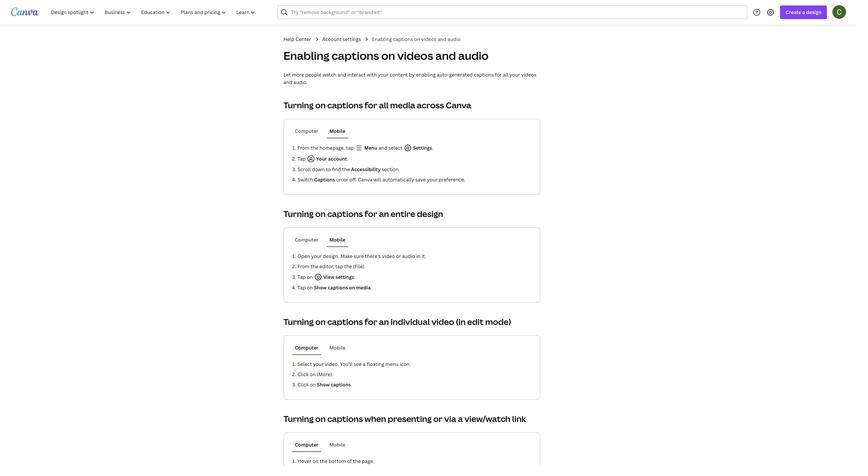 Task type: describe. For each thing, give the bounding box(es) containing it.
for inside let more people watch and interact with your content by enabling auto-generated captions for all your videos and audio.
[[495, 72, 502, 78]]

your
[[316, 156, 327, 162]]

videos inside let more people watch and interact with your content by enabling auto-generated captions for all your videos and audio.
[[522, 72, 537, 78]]

1 vertical spatial or
[[396, 253, 401, 260]]

click for click on show captions .
[[298, 382, 309, 389]]

auto-
[[437, 72, 449, 78]]

down
[[312, 166, 325, 173]]

presenting
[[388, 414, 432, 425]]

tap for tap on
[[298, 274, 306, 281]]

create
[[786, 9, 802, 15]]

the left bottom
[[320, 459, 328, 465]]

1 vertical spatial a
[[363, 362, 366, 368]]

bottom
[[329, 459, 346, 465]]

view/watch
[[465, 414, 511, 425]]

0 vertical spatial canva
[[446, 100, 472, 111]]

1 vertical spatial canva
[[358, 177, 373, 183]]

there's
[[365, 253, 381, 260]]

it.
[[422, 253, 427, 260]]

video for there's
[[382, 253, 395, 260]]

from the editor, tap the (file).
[[298, 264, 366, 270]]

enabling
[[416, 72, 436, 78]]

1 vertical spatial videos
[[398, 48, 433, 63]]

video.
[[325, 362, 339, 368]]

all inside let more people watch and interact with your content by enabling auto-generated captions for all your videos and audio.
[[503, 72, 509, 78]]

the right find
[[342, 166, 350, 173]]

mobile for homepage,
[[330, 128, 346, 135]]

link
[[512, 414, 526, 425]]

switch captions on or off. canva will automatically save your preference.
[[298, 177, 465, 183]]

media for across
[[390, 100, 415, 111]]

people
[[305, 72, 321, 78]]

a inside the create a design dropdown button
[[803, 9, 805, 15]]

open
[[298, 253, 310, 260]]

scroll down to find the accessibility section.
[[298, 166, 400, 173]]

create a design
[[786, 9, 822, 15]]

on for click on show captions .
[[310, 382, 316, 389]]

the up your at the left top of page
[[311, 145, 318, 151]]

interact
[[348, 72, 366, 78]]

2 vertical spatial audio
[[402, 253, 415, 260]]

the down make
[[344, 264, 352, 270]]

settings
[[412, 145, 432, 151]]

view
[[324, 274, 335, 281]]

your account
[[315, 156, 347, 162]]

tap on show captions on media .
[[298, 285, 372, 291]]

menu
[[364, 145, 378, 151]]

show for tap on
[[314, 285, 327, 291]]

generated
[[449, 72, 473, 78]]

let more people watch and interact with your content by enabling auto-generated captions for all your videos and audio.
[[284, 72, 537, 86]]

account
[[322, 36, 342, 42]]

settings for account settings
[[343, 36, 361, 42]]

(more).
[[317, 372, 333, 378]]

off.
[[350, 177, 357, 183]]

you'll
[[340, 362, 353, 368]]

page.
[[362, 459, 374, 465]]

computer for select
[[295, 345, 319, 352]]

when
[[365, 414, 386, 425]]

select your video. you'll see a floating menu icon.
[[298, 362, 411, 368]]

scroll
[[298, 166, 311, 173]]

will
[[374, 177, 382, 183]]

christina overa image
[[833, 5, 847, 19]]

on for turning on captions for an individual video (in edit mode)
[[315, 317, 326, 328]]

make
[[341, 253, 353, 260]]

mobile for design.
[[330, 237, 346, 243]]

turning for turning on captions for an individual video (in edit mode)
[[284, 317, 314, 328]]

open your design. make sure there's video or audio in it.
[[298, 253, 427, 260]]

let
[[284, 72, 291, 78]]

menu and select
[[364, 145, 404, 151]]

mobile button for design.
[[327, 234, 348, 247]]

by
[[409, 72, 415, 78]]

watch
[[323, 72, 337, 78]]

tap for homepage,
[[346, 145, 354, 151]]

on for turning on captions when presenting or via a view/watch link
[[315, 414, 326, 425]]

help center
[[284, 36, 311, 42]]

audio.
[[294, 79, 308, 86]]

1 vertical spatial enabling captions on videos and audio
[[284, 48, 489, 63]]

2 vertical spatial a
[[458, 414, 463, 425]]

settings for view settings
[[336, 274, 354, 281]]

see
[[354, 362, 362, 368]]

turning on captions for an entire design
[[284, 208, 443, 220]]

computer for from
[[295, 128, 319, 135]]

of
[[347, 459, 352, 465]]

1 vertical spatial audio
[[458, 48, 489, 63]]

turning on captions for an individual video (in edit mode)
[[284, 317, 511, 328]]

computer button for from
[[292, 125, 321, 138]]

tap for tap on show captions on media .
[[298, 285, 306, 291]]

editor,
[[320, 264, 334, 270]]

via
[[445, 414, 456, 425]]

on for turning on captions for an entire design
[[315, 208, 326, 220]]

create a design button
[[781, 5, 827, 19]]

turning for turning on captions for all media across canva
[[284, 100, 314, 111]]

0 horizontal spatial or
[[344, 177, 348, 183]]

entire
[[391, 208, 415, 220]]

find
[[332, 166, 341, 173]]

to
[[326, 166, 331, 173]]

for for entire
[[365, 208, 378, 220]]



Task type: vqa. For each thing, say whether or not it's contained in the screenshot.
on associated with Turning on captions when presenting or via a view/watch link
yes



Task type: locate. For each thing, give the bounding box(es) containing it.
click on (more).
[[298, 372, 333, 378]]

mobile button up bottom
[[327, 439, 348, 452]]

media down let more people watch and interact with your content by enabling auto-generated captions for all your videos and audio.
[[390, 100, 415, 111]]

sure
[[354, 253, 364, 260]]

or left off.
[[344, 177, 348, 183]]

2 computer from the top
[[295, 237, 319, 243]]

tap down 'open'
[[298, 274, 306, 281]]

1 an from the top
[[379, 208, 389, 220]]

captions
[[314, 177, 335, 183]]

a right see
[[363, 362, 366, 368]]

media for .
[[356, 285, 371, 291]]

computer button
[[292, 125, 321, 138], [292, 234, 321, 247], [292, 342, 321, 355], [292, 439, 321, 452]]

0 vertical spatial videos
[[422, 36, 437, 42]]

center
[[296, 36, 311, 42]]

2 computer button from the top
[[292, 234, 321, 247]]

mobile button for video.
[[327, 342, 348, 355]]

1 vertical spatial media
[[356, 285, 371, 291]]

turning on captions when presenting or via a view/watch link
[[284, 414, 526, 425]]

section.
[[382, 166, 400, 173]]

1 horizontal spatial media
[[390, 100, 415, 111]]

an for entire
[[379, 208, 389, 220]]

1 vertical spatial tap
[[336, 264, 343, 270]]

design inside dropdown button
[[807, 9, 822, 15]]

tap up 'scroll' at the top of page
[[298, 156, 307, 162]]

view settings
[[322, 274, 354, 281]]

audio inside enabling captions on videos and audio link
[[448, 36, 461, 42]]

2 vertical spatial tap
[[298, 285, 306, 291]]

from down 'open'
[[298, 264, 310, 270]]

2 an from the top
[[379, 317, 389, 328]]

hover on the bottom of the page.
[[298, 459, 374, 465]]

a
[[803, 9, 805, 15], [363, 362, 366, 368], [458, 414, 463, 425]]

1 vertical spatial tap
[[298, 274, 306, 281]]

0 vertical spatial settings
[[343, 36, 361, 42]]

1 horizontal spatial canva
[[446, 100, 472, 111]]

1 vertical spatial video
[[432, 317, 454, 328]]

2 from from the top
[[298, 264, 310, 270]]

0 horizontal spatial design
[[417, 208, 443, 220]]

1 horizontal spatial video
[[432, 317, 454, 328]]

(file).
[[353, 264, 366, 270]]

(in
[[456, 317, 466, 328]]

a right via
[[458, 414, 463, 425]]

1 horizontal spatial enabling
[[372, 36, 392, 42]]

select
[[298, 362, 312, 368]]

videos inside enabling captions on videos and audio link
[[422, 36, 437, 42]]

mobile button up "design."
[[327, 234, 348, 247]]

0 horizontal spatial video
[[382, 253, 395, 260]]

or
[[344, 177, 348, 183], [396, 253, 401, 260], [434, 414, 443, 425]]

computer up from the homepage, tap
[[295, 128, 319, 135]]

show down (more). at bottom
[[317, 382, 330, 389]]

tap for editor,
[[336, 264, 343, 270]]

an left entire
[[379, 208, 389, 220]]

0 horizontal spatial all
[[379, 100, 389, 111]]

click
[[298, 372, 309, 378], [298, 382, 309, 389]]

select
[[389, 145, 403, 151]]

from
[[298, 145, 310, 151], [298, 264, 310, 270]]

mode)
[[486, 317, 511, 328]]

0 vertical spatial or
[[344, 177, 348, 183]]

0 vertical spatial design
[[807, 9, 822, 15]]

2 mobile from the top
[[330, 237, 346, 243]]

4 mobile from the top
[[330, 442, 346, 449]]

0 horizontal spatial a
[[363, 362, 366, 368]]

mobile up video.
[[330, 345, 346, 352]]

canva
[[446, 100, 472, 111], [358, 177, 373, 183]]

show
[[314, 285, 327, 291], [317, 382, 330, 389]]

4 turning from the top
[[284, 414, 314, 425]]

computer button up hover on the bottom
[[292, 439, 321, 452]]

from up 'scroll' at the top of page
[[298, 145, 310, 151]]

tap
[[346, 145, 354, 151], [336, 264, 343, 270]]

on for tap on
[[307, 274, 313, 281]]

0 vertical spatial a
[[803, 9, 805, 15]]

1 vertical spatial enabling
[[284, 48, 330, 63]]

1 vertical spatial design
[[417, 208, 443, 220]]

0 vertical spatial from
[[298, 145, 310, 151]]

all
[[503, 72, 509, 78], [379, 100, 389, 111]]

mobile button for homepage,
[[327, 125, 348, 138]]

for for media
[[365, 100, 378, 111]]

on for click on (more).
[[310, 372, 316, 378]]

computer up select
[[295, 345, 319, 352]]

help
[[284, 36, 294, 42]]

0 vertical spatial click
[[298, 372, 309, 378]]

turning for turning on captions for an entire design
[[284, 208, 314, 220]]

computer button for select
[[292, 342, 321, 355]]

1 vertical spatial show
[[317, 382, 330, 389]]

1 computer from the top
[[295, 128, 319, 135]]

3 turning from the top
[[284, 317, 314, 328]]

2 turning from the top
[[284, 208, 314, 220]]

audio
[[448, 36, 461, 42], [458, 48, 489, 63], [402, 253, 415, 260]]

an
[[379, 208, 389, 220], [379, 317, 389, 328]]

across
[[417, 100, 444, 111]]

1 horizontal spatial a
[[458, 414, 463, 425]]

.
[[432, 145, 434, 151], [347, 156, 348, 162], [354, 274, 356, 281], [371, 285, 372, 291], [351, 382, 352, 389]]

1 vertical spatial an
[[379, 317, 389, 328]]

2 horizontal spatial a
[[803, 9, 805, 15]]

show down the view
[[314, 285, 327, 291]]

on for hover on the bottom of the page.
[[313, 459, 319, 465]]

for
[[495, 72, 502, 78], [365, 100, 378, 111], [365, 208, 378, 220], [365, 317, 378, 328]]

or left via
[[434, 414, 443, 425]]

0 vertical spatial tap
[[346, 145, 354, 151]]

video left (in
[[432, 317, 454, 328]]

0 vertical spatial video
[[382, 253, 395, 260]]

the left editor,
[[311, 264, 318, 270]]

0 vertical spatial enabling captions on videos and audio
[[372, 36, 461, 42]]

0 vertical spatial audio
[[448, 36, 461, 42]]

your
[[378, 72, 389, 78], [510, 72, 520, 78], [427, 177, 438, 183], [311, 253, 322, 260], [313, 362, 324, 368]]

computer button up select
[[292, 342, 321, 355]]

icon.
[[400, 362, 411, 368]]

1 mobile button from the top
[[327, 125, 348, 138]]

2 vertical spatial videos
[[522, 72, 537, 78]]

1 computer button from the top
[[292, 125, 321, 138]]

show for click on
[[317, 382, 330, 389]]

design.
[[323, 253, 339, 260]]

an for individual
[[379, 317, 389, 328]]

1 vertical spatial settings
[[336, 274, 354, 281]]

1 vertical spatial all
[[379, 100, 389, 111]]

settings right account
[[343, 36, 361, 42]]

a right create
[[803, 9, 805, 15]]

1 vertical spatial from
[[298, 264, 310, 270]]

click down select
[[298, 372, 309, 378]]

help center link
[[284, 36, 311, 43]]

computer up 'open'
[[295, 237, 319, 243]]

or left in
[[396, 253, 401, 260]]

captions
[[393, 36, 413, 42], [332, 48, 379, 63], [474, 72, 494, 78], [327, 100, 363, 111], [327, 208, 363, 220], [328, 285, 348, 291], [327, 317, 363, 328], [331, 382, 351, 389], [327, 414, 363, 425]]

mobile button up homepage, at the top
[[327, 125, 348, 138]]

mobile up homepage, at the top
[[330, 128, 346, 135]]

1 click from the top
[[298, 372, 309, 378]]

homepage,
[[320, 145, 345, 151]]

switch
[[298, 177, 313, 183]]

mobile for video.
[[330, 345, 346, 352]]

computer for open
[[295, 237, 319, 243]]

2 vertical spatial or
[[434, 414, 443, 425]]

preference.
[[439, 177, 465, 183]]

1 tap from the top
[[298, 156, 307, 162]]

content
[[390, 72, 408, 78]]

2 horizontal spatial or
[[434, 414, 443, 425]]

tap down tap on at the left of page
[[298, 285, 306, 291]]

2 click from the top
[[298, 382, 309, 389]]

4 computer from the top
[[295, 442, 319, 449]]

click for click on (more).
[[298, 372, 309, 378]]

0 vertical spatial media
[[390, 100, 415, 111]]

captions inside let more people watch and interact with your content by enabling auto-generated captions for all your videos and audio.
[[474, 72, 494, 78]]

tap for tap
[[298, 156, 307, 162]]

1 horizontal spatial design
[[807, 9, 822, 15]]

computer button for open
[[292, 234, 321, 247]]

0 horizontal spatial tap
[[336, 264, 343, 270]]

settings up the tap on show captions on media .
[[336, 274, 354, 281]]

menu
[[386, 362, 399, 368]]

tap up account
[[346, 145, 354, 151]]

3 tap from the top
[[298, 285, 306, 291]]

with
[[367, 72, 377, 78]]

design right create
[[807, 9, 822, 15]]

canva right across
[[446, 100, 472, 111]]

computer up hover on the bottom
[[295, 442, 319, 449]]

computer button up 'open'
[[292, 234, 321, 247]]

tap on
[[298, 274, 314, 281]]

1 horizontal spatial or
[[396, 253, 401, 260]]

turning on captions for all media across canva
[[284, 100, 472, 111]]

canva down the accessibility
[[358, 177, 373, 183]]

1 vertical spatial click
[[298, 382, 309, 389]]

0 horizontal spatial canva
[[358, 177, 373, 183]]

on for tap on show captions on media .
[[307, 285, 313, 291]]

account settings link
[[322, 36, 361, 43]]

Try "remove background" or "brand kit" search field
[[291, 6, 743, 19]]

hover
[[298, 459, 312, 465]]

0 vertical spatial an
[[379, 208, 389, 220]]

more
[[292, 72, 304, 78]]

account
[[328, 156, 347, 162]]

3 mobile button from the top
[[327, 342, 348, 355]]

turning
[[284, 100, 314, 111], [284, 208, 314, 220], [284, 317, 314, 328], [284, 414, 314, 425]]

individual
[[391, 317, 430, 328]]

design right entire
[[417, 208, 443, 220]]

the
[[311, 145, 318, 151], [342, 166, 350, 173], [311, 264, 318, 270], [344, 264, 352, 270], [320, 459, 328, 465], [353, 459, 361, 465]]

1 turning from the top
[[284, 100, 314, 111]]

top level navigation element
[[47, 5, 261, 19]]

4 mobile button from the top
[[327, 439, 348, 452]]

media
[[390, 100, 415, 111], [356, 285, 371, 291]]

1 mobile from the top
[[330, 128, 346, 135]]

automatically
[[383, 177, 414, 183]]

mobile up bottom
[[330, 442, 346, 449]]

turning for turning on captions when presenting or via a view/watch link
[[284, 414, 314, 425]]

and
[[438, 36, 447, 42], [436, 48, 456, 63], [338, 72, 346, 78], [284, 79, 292, 86], [379, 145, 388, 151]]

0 horizontal spatial enabling
[[284, 48, 330, 63]]

video right there's
[[382, 253, 395, 260]]

for for individual
[[365, 317, 378, 328]]

2 tap from the top
[[298, 274, 306, 281]]

0 vertical spatial all
[[503, 72, 509, 78]]

from for from the homepage, tap
[[298, 145, 310, 151]]

an left individual
[[379, 317, 389, 328]]

1 horizontal spatial all
[[503, 72, 509, 78]]

0 vertical spatial show
[[314, 285, 327, 291]]

tap up "view settings"
[[336, 264, 343, 270]]

in
[[416, 253, 421, 260]]

click down click on (more).
[[298, 382, 309, 389]]

save
[[416, 177, 426, 183]]

computer button up from the homepage, tap
[[292, 125, 321, 138]]

media down the (file). at the left of page
[[356, 285, 371, 291]]

0 vertical spatial tap
[[298, 156, 307, 162]]

from for from the editor, tap the (file).
[[298, 264, 310, 270]]

the right of
[[353, 459, 361, 465]]

edit
[[468, 317, 484, 328]]

mobile button up video.
[[327, 342, 348, 355]]

mobile up "design."
[[330, 237, 346, 243]]

2 mobile button from the top
[[327, 234, 348, 247]]

settings
[[343, 36, 361, 42], [336, 274, 354, 281]]

0 vertical spatial enabling
[[372, 36, 392, 42]]

0 horizontal spatial media
[[356, 285, 371, 291]]

4 computer button from the top
[[292, 439, 321, 452]]

from the homepage, tap
[[298, 145, 355, 151]]

mobile
[[330, 128, 346, 135], [330, 237, 346, 243], [330, 345, 346, 352], [330, 442, 346, 449]]

floating
[[367, 362, 385, 368]]

video for individual
[[432, 317, 454, 328]]

on
[[414, 36, 420, 42], [381, 48, 395, 63], [315, 100, 326, 111], [336, 177, 342, 183], [315, 208, 326, 220], [307, 274, 313, 281], [307, 285, 313, 291], [349, 285, 355, 291], [315, 317, 326, 328], [310, 372, 316, 378], [310, 382, 316, 389], [315, 414, 326, 425], [313, 459, 319, 465]]

1 horizontal spatial tap
[[346, 145, 354, 151]]

on for turning on captions for all media across canva
[[315, 100, 326, 111]]

account settings
[[322, 36, 361, 42]]

3 computer from the top
[[295, 345, 319, 352]]

enabling captions on videos and audio link
[[372, 36, 461, 43]]

3 mobile from the top
[[330, 345, 346, 352]]

1 from from the top
[[298, 145, 310, 151]]

3 computer button from the top
[[292, 342, 321, 355]]

click on show captions .
[[298, 382, 352, 389]]

accessibility
[[351, 166, 381, 173]]



